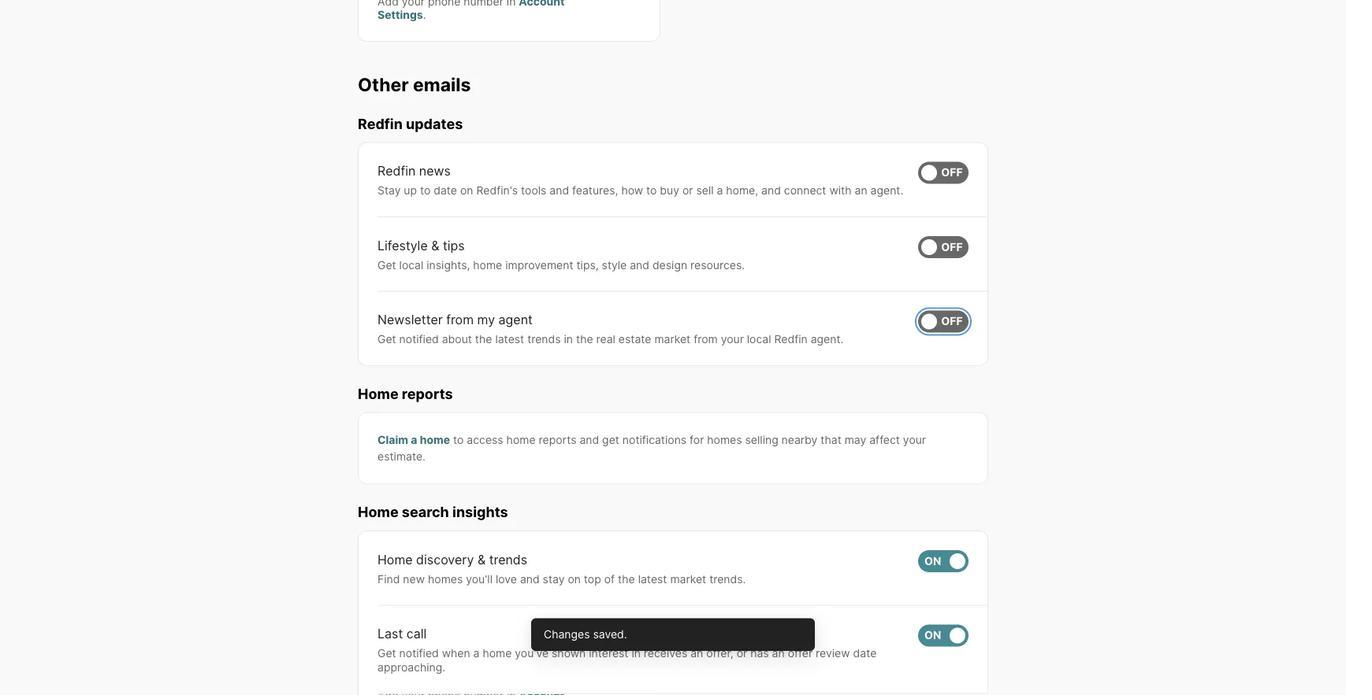 Task type: describe. For each thing, give the bounding box(es) containing it.
to inside to access home reports and get notifications for homes selling nearby that may affect your estimate.
[[453, 434, 464, 447]]

search
[[402, 504, 449, 521]]

newsletter from my agent get notified about the latest trends in the real estate market from your local redfin agent.
[[377, 312, 844, 346]]

saved.
[[593, 628, 627, 642]]

reports inside to access home reports and get notifications for homes selling nearby that may affect your estimate.
[[539, 434, 576, 447]]

a inside last call get notified when a home you've shown interest in receives an offer, or has an offer review date approaching.
[[473, 647, 480, 661]]

account settings
[[377, 0, 565, 22]]

top
[[584, 573, 601, 586]]

trends inside newsletter from my agent get notified about the latest trends in the real estate market from your local redfin agent.
[[527, 333, 561, 346]]

in for agent
[[564, 333, 573, 346]]

last
[[377, 627, 403, 642]]

account
[[519, 0, 565, 8]]

redfin inside newsletter from my agent get notified about the latest trends in the real estate market from your local redfin agent.
[[774, 333, 808, 346]]

style
[[602, 258, 627, 272]]

notified inside newsletter from my agent get notified about the latest trends in the real estate market from your local redfin agent.
[[399, 333, 439, 346]]

features,
[[572, 184, 618, 197]]

and right home,
[[761, 184, 781, 197]]

has
[[750, 647, 769, 661]]

shown
[[552, 647, 586, 661]]

redfin for redfin news stay up to date on redfin's tools and features, how to buy or sell a home, and connect with an agent.
[[377, 163, 416, 179]]

2 horizontal spatial to
[[646, 184, 657, 197]]

approaching.
[[377, 661, 445, 674]]

home for home reports
[[358, 385, 398, 403]]

for
[[690, 434, 704, 447]]

when
[[442, 647, 470, 661]]

nearby
[[781, 434, 817, 447]]

agent. inside newsletter from my agent get notified about the latest trends in the real estate market from your local redfin agent.
[[811, 333, 844, 346]]

insights
[[452, 504, 508, 521]]

trends.
[[709, 573, 746, 586]]

changes
[[544, 628, 590, 642]]

home reports
[[358, 385, 453, 403]]

access
[[467, 434, 503, 447]]

agent
[[498, 312, 533, 328]]

updates
[[406, 115, 463, 132]]

homes inside to access home reports and get notifications for homes selling nearby that may affect your estimate.
[[707, 434, 742, 447]]

or for last call
[[737, 647, 747, 661]]

you've
[[515, 647, 549, 661]]

affect
[[869, 434, 900, 447]]

0 vertical spatial reports
[[402, 385, 453, 403]]

resources.
[[690, 258, 745, 272]]

tools
[[521, 184, 546, 197]]

on inside the home discovery & trends find new homes you'll love and stay on top of the latest market trends.
[[568, 573, 581, 586]]

and inside the lifestyle & tips get local insights, home improvement tips, style and design resources.
[[630, 258, 649, 272]]

call
[[406, 627, 427, 642]]

0 horizontal spatial an
[[690, 647, 703, 661]]

& inside the home discovery & trends find new homes you'll love and stay on top of the latest market trends.
[[477, 552, 486, 568]]

home,
[[726, 184, 758, 197]]

the inside the home discovery & trends find new homes you'll love and stay on top of the latest market trends.
[[618, 573, 635, 586]]

you'll
[[466, 573, 493, 586]]

& inside the lifestyle & tips get local insights, home improvement tips, style and design resources.
[[431, 238, 439, 253]]

real
[[596, 333, 615, 346]]

of
[[604, 573, 615, 586]]

stay
[[543, 573, 565, 586]]

latest inside the home discovery & trends find new homes you'll love and stay on top of the latest market trends.
[[638, 573, 667, 586]]

offer
[[788, 647, 813, 661]]

love
[[496, 573, 517, 586]]

.
[[423, 8, 426, 22]]

and inside to access home reports and get notifications for homes selling nearby that may affect your estimate.
[[580, 434, 599, 447]]

a inside redfin news stay up to date on redfin's tools and features, how to buy or sell a home, and connect with an agent.
[[717, 184, 723, 197]]

find
[[377, 573, 400, 586]]

1 horizontal spatial the
[[576, 333, 593, 346]]

how
[[621, 184, 643, 197]]

date inside redfin news stay up to date on redfin's tools and features, how to buy or sell a home, and connect with an agent.
[[434, 184, 457, 197]]

tips,
[[576, 258, 599, 272]]

on inside redfin news stay up to date on redfin's tools and features, how to buy or sell a home, and connect with an agent.
[[460, 184, 473, 197]]

an inside redfin news stay up to date on redfin's tools and features, how to buy or sell a home, and connect with an agent.
[[855, 184, 867, 197]]

get inside the lifestyle & tips get local insights, home improvement tips, style and design resources.
[[377, 258, 396, 272]]

latest inside newsletter from my agent get notified about the latest trends in the real estate market from your local redfin agent.
[[495, 333, 524, 346]]

and right tools
[[550, 184, 569, 197]]

home inside to access home reports and get notifications for homes selling nearby that may affect your estimate.
[[506, 434, 536, 447]]

estimate.
[[377, 450, 426, 464]]

other emails
[[358, 73, 471, 95]]

redfin for redfin updates
[[358, 115, 403, 132]]

interest
[[589, 647, 628, 661]]

market inside the home discovery & trends find new homes you'll love and stay on top of the latest market trends.
[[670, 573, 706, 586]]

buy
[[660, 184, 679, 197]]

local inside newsletter from my agent get notified about the latest trends in the real estate market from your local redfin agent.
[[747, 333, 771, 346]]

with
[[829, 184, 852, 197]]

off for redfin news
[[941, 166, 963, 179]]

your inside to access home reports and get notifications for homes selling nearby that may affect your estimate.
[[903, 434, 926, 447]]

claim
[[377, 434, 408, 447]]

my
[[477, 312, 495, 328]]

emails
[[413, 73, 471, 95]]

tips
[[443, 238, 465, 253]]

claim a home
[[377, 434, 450, 447]]

sell
[[696, 184, 714, 197]]

get inside last call get notified when a home you've shown interest in receives an offer, or has an offer review date approaching.
[[377, 647, 396, 661]]

receives
[[644, 647, 687, 661]]

on for notified
[[924, 629, 941, 643]]

agent. inside redfin news stay up to date on redfin's tools and features, how to buy or sell a home, and connect with an agent.
[[870, 184, 903, 197]]



Task type: vqa. For each thing, say whether or not it's contained in the screenshot.
The Redfin in the Newsletter from my agent Get notified about the latest trends in the real estate market from your local Redfin agent.
yes



Task type: locate. For each thing, give the bounding box(es) containing it.
market right estate
[[654, 333, 691, 346]]

1 off from the top
[[941, 166, 963, 179]]

to left buy
[[646, 184, 657, 197]]

home left you've
[[483, 647, 512, 661]]

to left the access
[[453, 434, 464, 447]]

in left real
[[564, 333, 573, 346]]

home for home search insights
[[358, 504, 398, 521]]

0 vertical spatial homes
[[707, 434, 742, 447]]

0 vertical spatial date
[[434, 184, 457, 197]]

1 vertical spatial latest
[[638, 573, 667, 586]]

in inside newsletter from my agent get notified about the latest trends in the real estate market from your local redfin agent.
[[564, 333, 573, 346]]

that
[[821, 434, 841, 447]]

0 vertical spatial on
[[460, 184, 473, 197]]

stay
[[377, 184, 401, 197]]

and right "love"
[[520, 573, 540, 586]]

2 vertical spatial home
[[377, 552, 413, 568]]

0 horizontal spatial your
[[721, 333, 744, 346]]

1 get from the top
[[377, 258, 396, 272]]

from up about
[[446, 312, 474, 328]]

2 vertical spatial get
[[377, 647, 396, 661]]

in for notified
[[632, 647, 641, 661]]

3 get from the top
[[377, 647, 396, 661]]

1 vertical spatial market
[[670, 573, 706, 586]]

1 vertical spatial off
[[941, 240, 963, 254]]

1 vertical spatial in
[[632, 647, 641, 661]]

connect
[[784, 184, 826, 197]]

in
[[564, 333, 573, 346], [632, 647, 641, 661]]

home
[[473, 258, 502, 272], [420, 434, 450, 447], [506, 434, 536, 447], [483, 647, 512, 661]]

selling
[[745, 434, 778, 447]]

redfin updates
[[358, 115, 463, 132]]

0 horizontal spatial homes
[[428, 573, 463, 586]]

the right the of
[[618, 573, 635, 586]]

0 horizontal spatial latest
[[495, 333, 524, 346]]

1 vertical spatial trends
[[489, 552, 527, 568]]

latest down agent
[[495, 333, 524, 346]]

1 vertical spatial homes
[[428, 573, 463, 586]]

homes inside the home discovery & trends find new homes you'll love and stay on top of the latest market trends.
[[428, 573, 463, 586]]

local inside the lifestyle & tips get local insights, home improvement tips, style and design resources.
[[399, 258, 423, 272]]

0 horizontal spatial to
[[420, 184, 431, 197]]

2 vertical spatial off
[[941, 315, 963, 328]]

notified down the newsletter
[[399, 333, 439, 346]]

2 vertical spatial redfin
[[774, 333, 808, 346]]

settings
[[377, 8, 423, 22]]

notifications
[[622, 434, 687, 447]]

1 vertical spatial notified
[[399, 647, 439, 661]]

on left top
[[568, 573, 581, 586]]

from
[[446, 312, 474, 328], [694, 333, 718, 346]]

an right with
[[855, 184, 867, 197]]

get down the newsletter
[[377, 333, 396, 346]]

your down resources.
[[721, 333, 744, 346]]

1 vertical spatial a
[[411, 434, 417, 447]]

1 vertical spatial agent.
[[811, 333, 844, 346]]

off
[[941, 166, 963, 179], [941, 240, 963, 254], [941, 315, 963, 328]]

and
[[550, 184, 569, 197], [761, 184, 781, 197], [630, 258, 649, 272], [580, 434, 599, 447], [520, 573, 540, 586]]

a right when
[[473, 647, 480, 661]]

claim a home link
[[377, 434, 450, 447]]

news
[[419, 163, 451, 179]]

3 off from the top
[[941, 315, 963, 328]]

offer,
[[706, 647, 734, 661]]

home
[[358, 385, 398, 403], [358, 504, 398, 521], [377, 552, 413, 568]]

or left has
[[737, 647, 747, 661]]

a right sell
[[717, 184, 723, 197]]

0 vertical spatial market
[[654, 333, 691, 346]]

0 horizontal spatial local
[[399, 258, 423, 272]]

an right has
[[772, 647, 785, 661]]

2 vertical spatial a
[[473, 647, 480, 661]]

or inside last call get notified when a home you've shown interest in receives an offer, or has an offer review date approaching.
[[737, 647, 747, 661]]

agent.
[[870, 184, 903, 197], [811, 333, 844, 346]]

1 vertical spatial from
[[694, 333, 718, 346]]

1 vertical spatial or
[[737, 647, 747, 661]]

1 vertical spatial get
[[377, 333, 396, 346]]

the left real
[[576, 333, 593, 346]]

1 horizontal spatial from
[[694, 333, 718, 346]]

0 vertical spatial home
[[358, 385, 398, 403]]

in inside last call get notified when a home you've shown interest in receives an offer, or has an offer review date approaching.
[[632, 647, 641, 661]]

0 horizontal spatial date
[[434, 184, 457, 197]]

market left trends.
[[670, 573, 706, 586]]

trends down agent
[[527, 333, 561, 346]]

0 horizontal spatial on
[[460, 184, 473, 197]]

about
[[442, 333, 472, 346]]

trends inside the home discovery & trends find new homes you'll love and stay on top of the latest market trends.
[[489, 552, 527, 568]]

off for lifestyle & tips
[[941, 240, 963, 254]]

0 horizontal spatial reports
[[402, 385, 453, 403]]

date
[[434, 184, 457, 197], [853, 647, 877, 661]]

0 horizontal spatial the
[[475, 333, 492, 346]]

home up find
[[377, 552, 413, 568]]

0 vertical spatial get
[[377, 258, 396, 272]]

1 horizontal spatial local
[[747, 333, 771, 346]]

1 vertical spatial &
[[477, 552, 486, 568]]

and left get
[[580, 434, 599, 447]]

1 horizontal spatial date
[[853, 647, 877, 661]]

off for newsletter from my agent
[[941, 315, 963, 328]]

latest
[[495, 333, 524, 346], [638, 573, 667, 586]]

& up you'll
[[477, 552, 486, 568]]

on for trends
[[924, 555, 941, 568]]

other
[[358, 73, 409, 95]]

your right affect
[[903, 434, 926, 447]]

1 horizontal spatial an
[[772, 647, 785, 661]]

home discovery & trends find new homes you'll love and stay on top of the latest market trends.
[[377, 552, 746, 586]]

or for redfin news
[[682, 184, 693, 197]]

new
[[403, 573, 425, 586]]

0 vertical spatial from
[[446, 312, 474, 328]]

trends up "love"
[[489, 552, 527, 568]]

0 vertical spatial local
[[399, 258, 423, 272]]

0 vertical spatial latest
[[495, 333, 524, 346]]

&
[[431, 238, 439, 253], [477, 552, 486, 568]]

homes right the for
[[707, 434, 742, 447]]

and inside the home discovery & trends find new homes you'll love and stay on top of the latest market trends.
[[520, 573, 540, 586]]

1 vertical spatial redfin
[[377, 163, 416, 179]]

or left sell
[[682, 184, 693, 197]]

0 vertical spatial on
[[924, 555, 941, 568]]

& left the tips
[[431, 238, 439, 253]]

homes
[[707, 434, 742, 447], [428, 573, 463, 586]]

on left redfin's
[[460, 184, 473, 197]]

insights,
[[427, 258, 470, 272]]

to access home reports and get notifications for homes selling nearby that may affect your estimate.
[[377, 434, 926, 464]]

home up the 'estimate.' at left
[[420, 434, 450, 447]]

0 horizontal spatial &
[[431, 238, 439, 253]]

1 horizontal spatial latest
[[638, 573, 667, 586]]

improvement
[[505, 258, 573, 272]]

1 horizontal spatial reports
[[539, 434, 576, 447]]

1 horizontal spatial or
[[737, 647, 747, 661]]

date down news
[[434, 184, 457, 197]]

latest right the of
[[638, 573, 667, 586]]

review
[[816, 647, 850, 661]]

0 vertical spatial &
[[431, 238, 439, 253]]

date right review
[[853, 647, 877, 661]]

0 horizontal spatial a
[[411, 434, 417, 447]]

discovery
[[416, 552, 474, 568]]

home search insights
[[358, 504, 508, 521]]

1 horizontal spatial &
[[477, 552, 486, 568]]

1 vertical spatial on
[[924, 629, 941, 643]]

0 vertical spatial redfin
[[358, 115, 403, 132]]

a up the 'estimate.' at left
[[411, 434, 417, 447]]

1 horizontal spatial agent.
[[870, 184, 903, 197]]

1 notified from the top
[[399, 333, 439, 346]]

1 horizontal spatial homes
[[707, 434, 742, 447]]

notified inside last call get notified when a home you've shown interest in receives an offer, or has an offer review date approaching.
[[399, 647, 439, 661]]

market inside newsletter from my agent get notified about the latest trends in the real estate market from your local redfin agent.
[[654, 333, 691, 346]]

redfin
[[358, 115, 403, 132], [377, 163, 416, 179], [774, 333, 808, 346]]

on
[[460, 184, 473, 197], [568, 573, 581, 586]]

2 off from the top
[[941, 240, 963, 254]]

home left search
[[358, 504, 398, 521]]

0 vertical spatial in
[[564, 333, 573, 346]]

1 horizontal spatial a
[[473, 647, 480, 661]]

trends
[[527, 333, 561, 346], [489, 552, 527, 568]]

your
[[721, 333, 744, 346], [903, 434, 926, 447]]

changes saved.
[[544, 628, 627, 642]]

date inside last call get notified when a home you've shown interest in receives an offer, or has an offer review date approaching.
[[853, 647, 877, 661]]

1 vertical spatial date
[[853, 647, 877, 661]]

1 vertical spatial reports
[[539, 434, 576, 447]]

and right style
[[630, 258, 649, 272]]

0 horizontal spatial in
[[564, 333, 573, 346]]

2 horizontal spatial an
[[855, 184, 867, 197]]

0 vertical spatial trends
[[527, 333, 561, 346]]

the
[[475, 333, 492, 346], [576, 333, 593, 346], [618, 573, 635, 586]]

from right estate
[[694, 333, 718, 346]]

1 vertical spatial your
[[903, 434, 926, 447]]

lifestyle & tips get local insights, home improvement tips, style and design resources.
[[377, 238, 745, 272]]

on
[[924, 555, 941, 568], [924, 629, 941, 643]]

redfin inside redfin news stay up to date on redfin's tools and features, how to buy or sell a home, and connect with an agent.
[[377, 163, 416, 179]]

1 on from the top
[[924, 555, 941, 568]]

design
[[652, 258, 687, 272]]

lifestyle
[[377, 238, 428, 253]]

or inside redfin news stay up to date on redfin's tools and features, how to buy or sell a home, and connect with an agent.
[[682, 184, 693, 197]]

None checkbox
[[918, 551, 969, 573], [918, 625, 969, 647], [918, 551, 969, 573], [918, 625, 969, 647]]

1 horizontal spatial your
[[903, 434, 926, 447]]

home right 'insights,'
[[473, 258, 502, 272]]

1 vertical spatial home
[[358, 504, 398, 521]]

up
[[404, 184, 417, 197]]

or
[[682, 184, 693, 197], [737, 647, 747, 661]]

newsletter
[[377, 312, 443, 328]]

get down lifestyle
[[377, 258, 396, 272]]

to right up
[[420, 184, 431, 197]]

local
[[399, 258, 423, 272], [747, 333, 771, 346]]

may
[[845, 434, 866, 447]]

get
[[602, 434, 619, 447]]

home inside last call get notified when a home you've shown interest in receives an offer, or has an offer review date approaching.
[[483, 647, 512, 661]]

None checkbox
[[918, 162, 969, 184], [918, 236, 969, 258], [918, 311, 969, 333], [918, 162, 969, 184], [918, 236, 969, 258], [918, 311, 969, 333]]

reports
[[402, 385, 453, 403], [539, 434, 576, 447]]

an left offer,
[[690, 647, 703, 661]]

reports up claim a home
[[402, 385, 453, 403]]

home inside the lifestyle & tips get local insights, home improvement tips, style and design resources.
[[473, 258, 502, 272]]

get inside newsletter from my agent get notified about the latest trends in the real estate market from your local redfin agent.
[[377, 333, 396, 346]]

market
[[654, 333, 691, 346], [670, 573, 706, 586]]

2 horizontal spatial the
[[618, 573, 635, 586]]

1 horizontal spatial in
[[632, 647, 641, 661]]

redfin's
[[476, 184, 518, 197]]

0 vertical spatial notified
[[399, 333, 439, 346]]

notified up approaching.
[[399, 647, 439, 661]]

0 vertical spatial or
[[682, 184, 693, 197]]

0 vertical spatial your
[[721, 333, 744, 346]]

1 horizontal spatial to
[[453, 434, 464, 447]]

account settings link
[[377, 0, 565, 22]]

to
[[420, 184, 431, 197], [646, 184, 657, 197], [453, 434, 464, 447]]

0 vertical spatial agent.
[[870, 184, 903, 197]]

reports left get
[[539, 434, 576, 447]]

2 on from the top
[[924, 629, 941, 643]]

home inside the home discovery & trends find new homes you'll love and stay on top of the latest market trends.
[[377, 552, 413, 568]]

the down my
[[475, 333, 492, 346]]

0 horizontal spatial agent.
[[811, 333, 844, 346]]

1 vertical spatial on
[[568, 573, 581, 586]]

0 horizontal spatial from
[[446, 312, 474, 328]]

get down last
[[377, 647, 396, 661]]

estate
[[618, 333, 651, 346]]

1 vertical spatial local
[[747, 333, 771, 346]]

home up "claim"
[[358, 385, 398, 403]]

home right the access
[[506, 434, 536, 447]]

your inside newsletter from my agent get notified about the latest trends in the real estate market from your local redfin agent.
[[721, 333, 744, 346]]

1 horizontal spatial on
[[568, 573, 581, 586]]

an
[[855, 184, 867, 197], [690, 647, 703, 661], [772, 647, 785, 661]]

2 get from the top
[[377, 333, 396, 346]]

in right interest
[[632, 647, 641, 661]]

redfin news stay up to date on redfin's tools and features, how to buy or sell a home, and connect with an agent.
[[377, 163, 903, 197]]

last call get notified when a home you've shown interest in receives an offer, or has an offer review date approaching.
[[377, 627, 877, 674]]

0 vertical spatial off
[[941, 166, 963, 179]]

homes down discovery
[[428, 573, 463, 586]]

notified
[[399, 333, 439, 346], [399, 647, 439, 661]]

2 horizontal spatial a
[[717, 184, 723, 197]]

2 notified from the top
[[399, 647, 439, 661]]

0 horizontal spatial or
[[682, 184, 693, 197]]

0 vertical spatial a
[[717, 184, 723, 197]]



